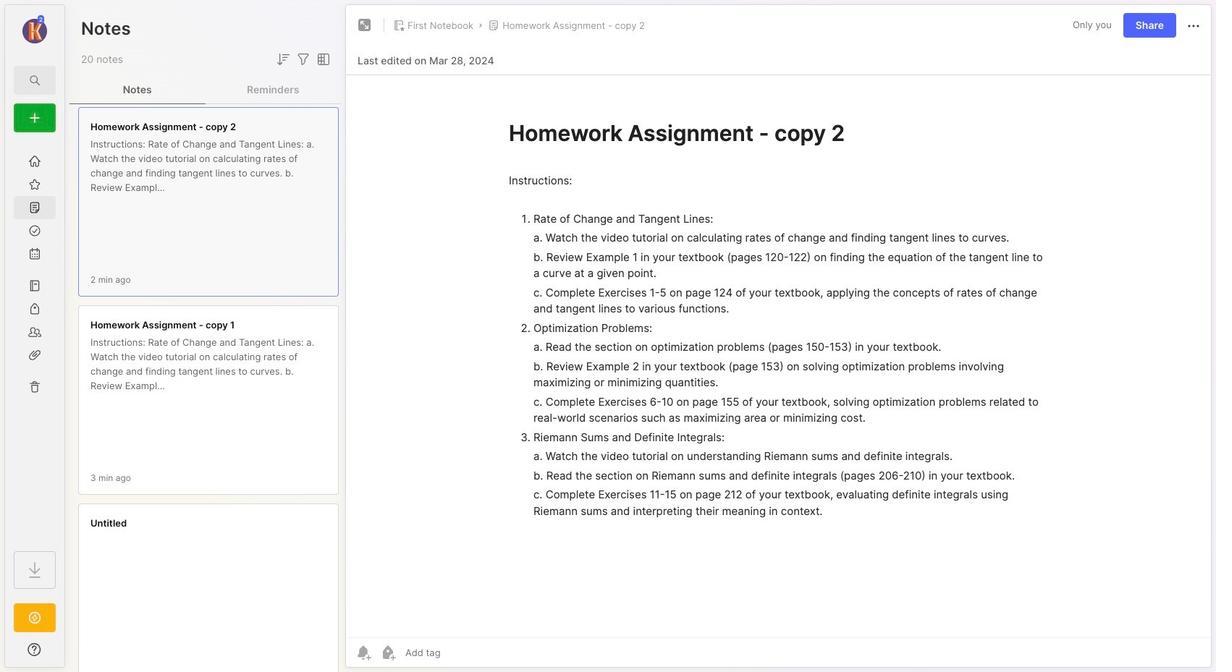 Task type: locate. For each thing, give the bounding box(es) containing it.
edit search image
[[26, 72, 43, 89]]

home image
[[28, 154, 42, 169]]

WHAT'S NEW field
[[5, 639, 64, 662]]

Account field
[[5, 14, 64, 46]]

click to expand image
[[63, 646, 74, 663]]

upgrade image
[[26, 610, 43, 627]]

Add filters field
[[295, 51, 312, 68]]

expand note image
[[356, 17, 374, 34]]

Add tag field
[[404, 647, 513, 660]]

tab list
[[70, 75, 341, 104]]

add filters image
[[295, 51, 312, 68]]

Sort options field
[[274, 51, 292, 68]]

Note Editor text field
[[346, 75, 1212, 638]]

tree
[[5, 141, 64, 539]]



Task type: describe. For each thing, give the bounding box(es) containing it.
more actions image
[[1185, 17, 1203, 35]]

add a reminder image
[[355, 645, 372, 662]]

More actions field
[[1185, 16, 1203, 35]]

tree inside main element
[[5, 141, 64, 539]]

note window element
[[345, 4, 1212, 672]]

main element
[[0, 0, 70, 673]]

add tag image
[[379, 645, 397, 662]]

View options field
[[312, 51, 332, 68]]



Task type: vqa. For each thing, say whether or not it's contained in the screenshot.
Project related to Project A
no



